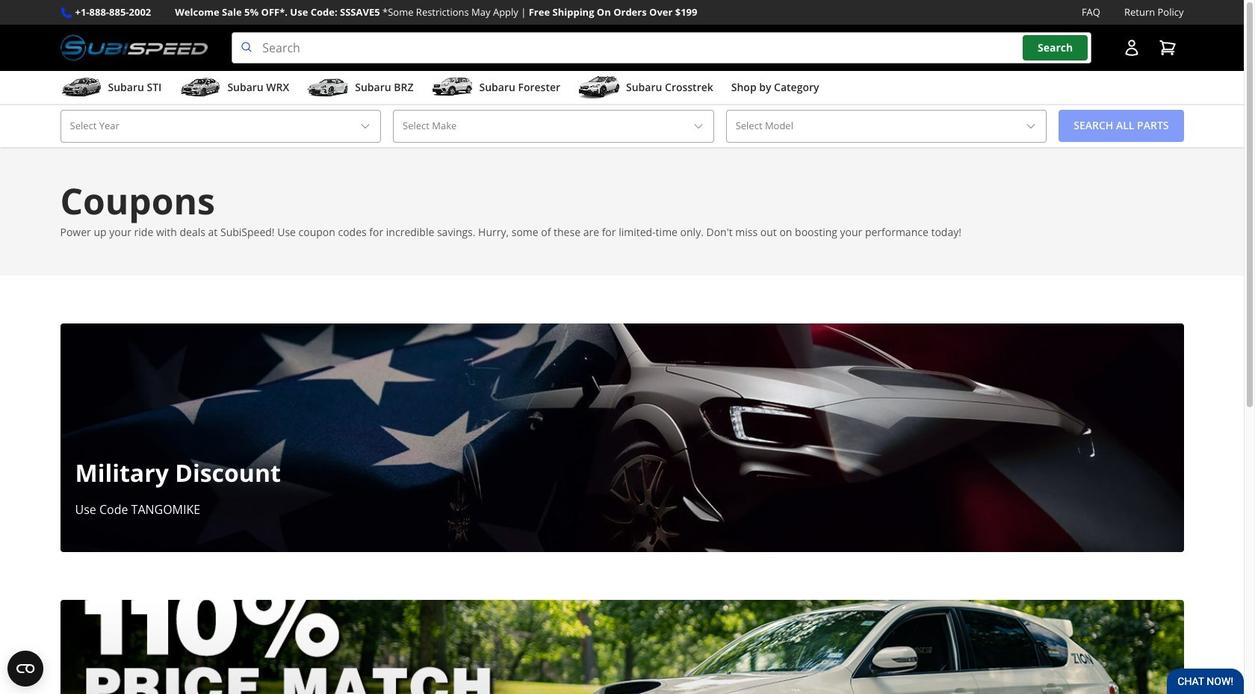 Task type: describe. For each thing, give the bounding box(es) containing it.
a subaru forester thumbnail image image
[[432, 76, 474, 99]]

Select Make button
[[393, 110, 714, 142]]

Select Year button
[[60, 110, 381, 142]]

Select Model button
[[726, 110, 1047, 142]]

button image
[[1123, 39, 1141, 57]]

a subaru crosstrek thumbnail image image
[[579, 76, 620, 99]]

a subaru sti thumbnail image image
[[60, 76, 102, 99]]

select make image
[[693, 120, 705, 132]]



Task type: vqa. For each thing, say whether or not it's contained in the screenshot.
the 'Select Year' button
yes



Task type: locate. For each thing, give the bounding box(es) containing it.
a subaru brz thumbnail image image
[[307, 76, 349, 99]]

select year image
[[360, 120, 372, 132]]

select model image
[[1026, 120, 1038, 132]]

open widget image
[[7, 651, 43, 687]]

search input field
[[232, 32, 1092, 64]]

a subaru wrx thumbnail image image
[[180, 76, 222, 99]]

subispeed logo image
[[60, 32, 208, 64]]



